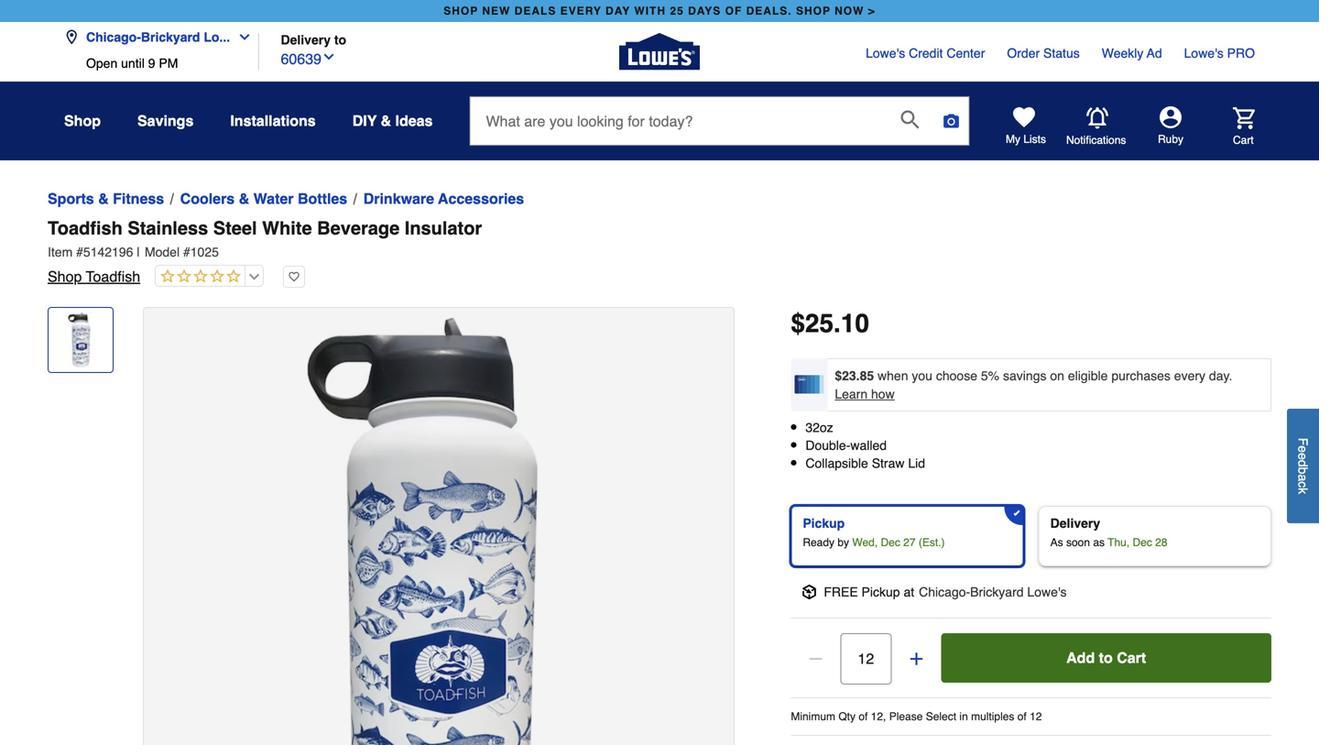 Task type: describe. For each thing, give the bounding box(es) containing it.
1 shop from the left
[[444, 5, 479, 17]]

diy & ideas button
[[353, 104, 433, 137]]

& for sports
[[98, 190, 109, 207]]

lid
[[909, 456, 926, 471]]

open
[[86, 56, 118, 71]]

1 vertical spatial pickup
[[862, 585, 901, 599]]

order status link
[[1008, 44, 1080, 62]]

shop for shop toadfish
[[48, 268, 82, 285]]

free pickup at chicago-brickyard lowe's
[[824, 585, 1067, 599]]

double-
[[806, 438, 851, 453]]

insulator
[[405, 218, 482, 239]]

day
[[606, 5, 631, 17]]

32oz double-walled collapsible straw lid
[[806, 420, 926, 471]]

lowe's credit center link
[[866, 44, 986, 62]]

2 of from the left
[[1018, 710, 1027, 723]]

my lists link
[[1006, 106, 1047, 147]]

lowe's home improvement logo image
[[620, 11, 700, 92]]

1 horizontal spatial cart
[[1234, 134, 1255, 146]]

dec inside pickup ready by wed, dec 27 (est.)
[[881, 536, 901, 549]]

heart outline image
[[283, 266, 305, 288]]

12
[[1030, 710, 1043, 723]]

$23.85
[[835, 368, 875, 383]]

model
[[145, 245, 180, 259]]

weekly ad link
[[1102, 44, 1163, 62]]

>
[[869, 5, 876, 17]]

add
[[1067, 649, 1096, 666]]

32oz
[[806, 420, 834, 435]]

in
[[960, 710, 969, 723]]

c
[[1297, 481, 1311, 488]]

0 horizontal spatial cart
[[1118, 649, 1147, 666]]

a
[[1297, 474, 1311, 481]]

$ 25 . 10
[[791, 309, 870, 338]]

lowe's pro
[[1185, 46, 1256, 60]]

drinkware accessories link
[[364, 188, 524, 210]]

water
[[254, 190, 294, 207]]

1 # from the left
[[76, 245, 83, 259]]

(est.)
[[919, 536, 946, 549]]

d
[[1297, 460, 1311, 467]]

& for diy
[[381, 112, 391, 129]]

installations button
[[230, 104, 316, 137]]

credit
[[909, 46, 944, 60]]

deals
[[515, 5, 557, 17]]

shop new deals every day with 25 days of deals. shop now > link
[[440, 0, 880, 22]]

stainless
[[128, 218, 208, 239]]

collapsible
[[806, 456, 869, 471]]

coolers & water bottles
[[180, 190, 348, 207]]

wed,
[[853, 536, 878, 549]]

weekly
[[1102, 46, 1144, 60]]

ruby button
[[1127, 106, 1215, 147]]

center
[[947, 46, 986, 60]]

with
[[635, 5, 666, 17]]

open until 9 pm
[[86, 56, 178, 71]]

eligible
[[1069, 368, 1109, 383]]

|
[[137, 245, 140, 259]]

1 horizontal spatial lowe's
[[1028, 585, 1067, 599]]

until
[[121, 56, 145, 71]]

delivery for as
[[1051, 516, 1101, 531]]

new
[[482, 5, 511, 17]]

diy & ideas
[[353, 112, 433, 129]]

notifications
[[1067, 134, 1127, 146]]

Search Query text field
[[471, 97, 887, 145]]

order status
[[1008, 46, 1080, 60]]

savings
[[1004, 368, 1047, 383]]

chevron down image inside chicago-brickyard lo... button
[[230, 30, 252, 44]]

weekly ad
[[1102, 46, 1163, 60]]

my lists
[[1006, 133, 1047, 146]]

1 horizontal spatial chicago-
[[920, 585, 971, 599]]

by
[[838, 536, 850, 549]]

1 vertical spatial toadfish
[[86, 268, 140, 285]]

bottles
[[298, 190, 348, 207]]

ruby
[[1159, 133, 1184, 146]]

choose
[[937, 368, 978, 383]]

toadfish  #1025 image
[[144, 308, 734, 745]]

0 horizontal spatial 25
[[670, 5, 684, 17]]

brickyard inside chicago-brickyard lo... button
[[141, 30, 200, 44]]

chicago-brickyard lo...
[[86, 30, 230, 44]]

order
[[1008, 46, 1041, 60]]

diy
[[353, 112, 377, 129]]

$
[[791, 309, 806, 338]]

item
[[48, 245, 73, 259]]

5142196
[[83, 245, 133, 259]]

as
[[1094, 536, 1105, 549]]

to for delivery
[[334, 33, 347, 47]]

of
[[726, 5, 743, 17]]

lists
[[1024, 133, 1047, 146]]

delivery to
[[281, 33, 347, 47]]

soon
[[1067, 536, 1091, 549]]

Stepper number input field with increment and decrement buttons number field
[[841, 633, 892, 685]]

pickup image
[[802, 585, 817, 599]]

27
[[904, 536, 916, 549]]

learn how button
[[835, 385, 895, 403]]

every
[[1175, 368, 1206, 383]]



Task type: locate. For each thing, give the bounding box(es) containing it.
ad
[[1148, 46, 1163, 60]]

0 vertical spatial shop
[[64, 112, 101, 129]]

1 horizontal spatial &
[[239, 190, 250, 207]]

cart down lowe's home improvement cart icon
[[1234, 134, 1255, 146]]

1 vertical spatial cart
[[1118, 649, 1147, 666]]

search image
[[901, 110, 920, 129]]

free
[[824, 585, 859, 599]]

sports & fitness link
[[48, 188, 164, 210]]

& right the diy
[[381, 112, 391, 129]]

lowe's left pro
[[1185, 46, 1224, 60]]

coolers & water bottles link
[[180, 188, 348, 210]]

& for coolers
[[239, 190, 250, 207]]

0 vertical spatial to
[[334, 33, 347, 47]]

sports & fitness
[[48, 190, 164, 207]]

& left water
[[239, 190, 250, 207]]

to inside button
[[1100, 649, 1113, 666]]

lowe's for lowe's credit center
[[866, 46, 906, 60]]

days
[[688, 5, 722, 17]]

camera image
[[943, 112, 961, 130]]

toadfish stainless steel white beverage insulator item # 5142196 | model # 1025
[[48, 218, 482, 259]]

option group containing pickup
[[784, 498, 1280, 574]]

12,
[[871, 710, 887, 723]]

1 horizontal spatial of
[[1018, 710, 1027, 723]]

you
[[912, 368, 933, 383]]

0 horizontal spatial chicago-
[[86, 30, 141, 44]]

lowe's home improvement notification center image
[[1087, 107, 1109, 129]]

dec inside delivery as soon as thu, dec 28
[[1133, 536, 1153, 549]]

pm
[[159, 56, 178, 71]]

lowe's left credit
[[866, 46, 906, 60]]

0 horizontal spatial brickyard
[[141, 30, 200, 44]]

add to cart button
[[942, 633, 1272, 683]]

b
[[1297, 467, 1311, 474]]

please
[[890, 710, 923, 723]]

0 horizontal spatial to
[[334, 33, 347, 47]]

beverage
[[317, 218, 400, 239]]

dec left 28
[[1133, 536, 1153, 549]]

savings button
[[137, 104, 194, 137]]

select
[[926, 710, 957, 723]]

pro
[[1228, 46, 1256, 60]]

0 horizontal spatial shop
[[444, 5, 479, 17]]

my
[[1006, 133, 1021, 146]]

qty
[[839, 710, 856, 723]]

k
[[1297, 488, 1311, 494]]

60639 button
[[281, 46, 336, 70]]

straw
[[872, 456, 905, 471]]

f e e d b a c k button
[[1288, 409, 1320, 523]]

walled
[[851, 438, 887, 453]]

cart button
[[1208, 107, 1256, 147]]

0 horizontal spatial chevron down image
[[230, 30, 252, 44]]

2 horizontal spatial &
[[381, 112, 391, 129]]

pickup
[[803, 516, 845, 531], [862, 585, 901, 599]]

lowe's home improvement lists image
[[1014, 106, 1036, 128]]

0 vertical spatial toadfish
[[48, 218, 123, 239]]

2 dec from the left
[[1133, 536, 1153, 549]]

0 horizontal spatial pickup
[[803, 516, 845, 531]]

1 horizontal spatial brickyard
[[971, 585, 1024, 599]]

delivery for to
[[281, 33, 331, 47]]

e up b
[[1297, 453, 1311, 460]]

0 horizontal spatial dec
[[881, 536, 901, 549]]

0 vertical spatial cart
[[1234, 134, 1255, 146]]

# right item at left top
[[76, 245, 83, 259]]

chicago- right at
[[920, 585, 971, 599]]

0 vertical spatial delivery
[[281, 33, 331, 47]]

28
[[1156, 536, 1168, 549]]

2 e from the top
[[1297, 453, 1311, 460]]

25 right with
[[670, 5, 684, 17]]

delivery inside delivery as soon as thu, dec 28
[[1051, 516, 1101, 531]]

cart
[[1234, 134, 1255, 146], [1118, 649, 1147, 666]]

lowe's for lowe's pro
[[1185, 46, 1224, 60]]

1 e from the top
[[1297, 446, 1311, 453]]

1 horizontal spatial shop
[[797, 5, 831, 17]]

minimum
[[791, 710, 836, 723]]

1 vertical spatial chevron down image
[[322, 49, 336, 64]]

drinkware
[[364, 190, 435, 207]]

chevron down image down the delivery to
[[322, 49, 336, 64]]

shop left new
[[444, 5, 479, 17]]

shop for shop
[[64, 112, 101, 129]]

delivery up 60639
[[281, 33, 331, 47]]

toadfish down sports
[[48, 218, 123, 239]]

chicago-brickyard lo... button
[[64, 19, 260, 56]]

deals.
[[747, 5, 793, 17]]

1 horizontal spatial to
[[1100, 649, 1113, 666]]

None search field
[[470, 96, 970, 160]]

1025
[[190, 245, 219, 259]]

1 vertical spatial delivery
[[1051, 516, 1101, 531]]

at
[[904, 585, 915, 599]]

0 vertical spatial chevron down image
[[230, 30, 252, 44]]

&
[[381, 112, 391, 129], [98, 190, 109, 207], [239, 190, 250, 207]]

pickup up ready
[[803, 516, 845, 531]]

of
[[859, 710, 868, 723], [1018, 710, 1027, 723]]

toadfish down 5142196
[[86, 268, 140, 285]]

0 vertical spatial brickyard
[[141, 30, 200, 44]]

day.
[[1210, 368, 1233, 383]]

shop button
[[64, 104, 101, 137]]

lowe's home improvement cart image
[[1234, 107, 1256, 129]]

lowe's credit center
[[866, 46, 986, 60]]

shop toadfish
[[48, 268, 140, 285]]

status
[[1044, 46, 1080, 60]]

lowe's down 'as'
[[1028, 585, 1067, 599]]

1 horizontal spatial dec
[[1133, 536, 1153, 549]]

25 left "10"
[[806, 309, 834, 338]]

minus image
[[807, 650, 825, 668]]

0 vertical spatial pickup
[[803, 516, 845, 531]]

e up d
[[1297, 446, 1311, 453]]

shop
[[444, 5, 479, 17], [797, 5, 831, 17]]

to
[[334, 33, 347, 47], [1100, 649, 1113, 666]]

fitness
[[113, 190, 164, 207]]

# right model at the top left
[[183, 245, 190, 259]]

drinkware accessories
[[364, 190, 524, 207]]

chicago- up the open
[[86, 30, 141, 44]]

2 shop from the left
[[797, 5, 831, 17]]

0 vertical spatial chicago-
[[86, 30, 141, 44]]

1 vertical spatial brickyard
[[971, 585, 1024, 599]]

lowe's
[[866, 46, 906, 60], [1185, 46, 1224, 60], [1028, 585, 1067, 599]]

toadfish  #1025 - thumbnail image
[[52, 312, 109, 368]]

of left '12'
[[1018, 710, 1027, 723]]

shop down item at left top
[[48, 268, 82, 285]]

dec left 27
[[881, 536, 901, 549]]

0 horizontal spatial lowe's
[[866, 46, 906, 60]]

to for add
[[1100, 649, 1113, 666]]

0 horizontal spatial of
[[859, 710, 868, 723]]

2 # from the left
[[183, 245, 190, 259]]

1 horizontal spatial chevron down image
[[322, 49, 336, 64]]

.
[[834, 309, 841, 338]]

minimum qty of 12, please select in multiples of 12
[[791, 710, 1043, 723]]

chevron down image left the delivery to
[[230, 30, 252, 44]]

every
[[561, 5, 602, 17]]

1 horizontal spatial pickup
[[862, 585, 901, 599]]

learn
[[835, 387, 868, 401]]

chevron down image
[[230, 30, 252, 44], [322, 49, 336, 64]]

pickup inside pickup ready by wed, dec 27 (est.)
[[803, 516, 845, 531]]

0 horizontal spatial &
[[98, 190, 109, 207]]

0 horizontal spatial #
[[76, 245, 83, 259]]

purchases
[[1112, 368, 1171, 383]]

location image
[[64, 30, 79, 44]]

1 vertical spatial to
[[1100, 649, 1113, 666]]

& inside button
[[381, 112, 391, 129]]

now
[[835, 5, 865, 17]]

2 horizontal spatial lowe's
[[1185, 46, 1224, 60]]

1 horizontal spatial delivery
[[1051, 516, 1101, 531]]

1 vertical spatial shop
[[48, 268, 82, 285]]

item number 5 1 4 2 1 9 6 and model number 1 0 2 5 element
[[48, 243, 1272, 261]]

0 horizontal spatial delivery
[[281, 33, 331, 47]]

zero stars image
[[156, 269, 241, 286]]

accessories
[[438, 190, 524, 207]]

cart right add
[[1118, 649, 1147, 666]]

delivery
[[281, 33, 331, 47], [1051, 516, 1101, 531]]

0 vertical spatial 25
[[670, 5, 684, 17]]

#
[[76, 245, 83, 259], [183, 245, 190, 259]]

toadfish inside toadfish stainless steel white beverage insulator item # 5142196 | model # 1025
[[48, 218, 123, 239]]

1 of from the left
[[859, 710, 868, 723]]

coolers
[[180, 190, 235, 207]]

chicago- inside chicago-brickyard lo... button
[[86, 30, 141, 44]]

ready
[[803, 536, 835, 549]]

steel
[[213, 218, 257, 239]]

ideas
[[396, 112, 433, 129]]

1 horizontal spatial #
[[183, 245, 190, 259]]

25
[[670, 5, 684, 17], [806, 309, 834, 338]]

& right sports
[[98, 190, 109, 207]]

1 vertical spatial chicago-
[[920, 585, 971, 599]]

60639
[[281, 50, 322, 67]]

shop down the open
[[64, 112, 101, 129]]

toadfish
[[48, 218, 123, 239], [86, 268, 140, 285]]

chevron down image inside 60639 "button"
[[322, 49, 336, 64]]

delivery up soon
[[1051, 516, 1101, 531]]

plus image
[[908, 650, 926, 668]]

10
[[841, 309, 870, 338]]

shop left now
[[797, 5, 831, 17]]

option group
[[784, 498, 1280, 574]]

delivery as soon as thu, dec 28
[[1051, 516, 1168, 549]]

multiples
[[972, 710, 1015, 723]]

brickyard up pm
[[141, 30, 200, 44]]

f e e d b a c k
[[1297, 438, 1311, 494]]

thu,
[[1108, 536, 1130, 549]]

on
[[1051, 368, 1065, 383]]

brickyard right at
[[971, 585, 1024, 599]]

1 vertical spatial 25
[[806, 309, 834, 338]]

1 dec from the left
[[881, 536, 901, 549]]

pickup left at
[[862, 585, 901, 599]]

of left 12,
[[859, 710, 868, 723]]

1 horizontal spatial 25
[[806, 309, 834, 338]]

lo...
[[204, 30, 230, 44]]

shop new deals every day with 25 days of deals. shop now >
[[444, 5, 876, 17]]

installations
[[230, 112, 316, 129]]

brickyard
[[141, 30, 200, 44], [971, 585, 1024, 599]]



Task type: vqa. For each thing, say whether or not it's contained in the screenshot.
bottommost 25
yes



